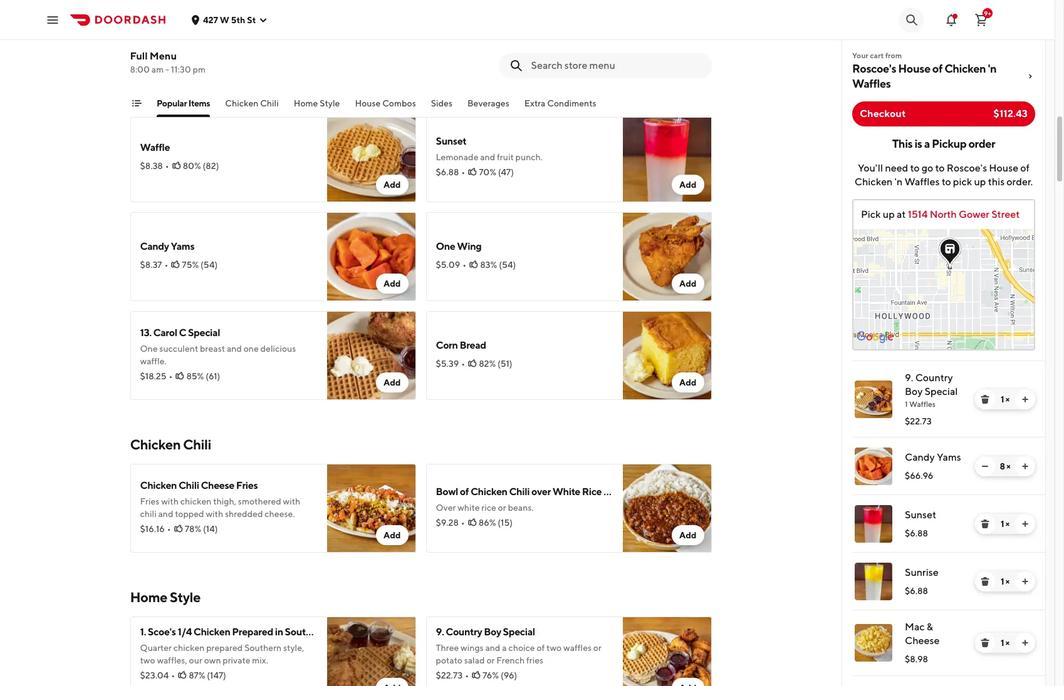 Task type: describe. For each thing, give the bounding box(es) containing it.
$9.28
[[436, 518, 459, 528]]

76% for the leftmost 9. country boy special image
[[187, 68, 203, 78]]

waffle.
[[140, 357, 167, 367]]

show menu categories image
[[131, 98, 141, 108]]

1 vertical spatial candy
[[905, 452, 935, 464]]

and inside sunset lemonade and fruit punch.
[[480, 152, 495, 162]]

over
[[531, 486, 551, 498]]

sunrise image
[[855, 563, 892, 601]]

$22.73 inside list
[[905, 417, 932, 427]]

80%
[[183, 161, 201, 171]]

75% (54)
[[182, 260, 218, 270]]

86%
[[479, 518, 496, 528]]

78% (14)
[[185, 524, 218, 535]]

1 horizontal spatial country
[[446, 627, 482, 639]]

chicken chili button
[[225, 97, 278, 117]]

× for 9. country boy special
[[1006, 395, 1010, 405]]

chicken inside roscoe's house of chicken 'n waffles
[[944, 62, 986, 75]]

beans.
[[508, 503, 534, 513]]

bowl of chicken chili over white rice or beans image
[[623, 464, 712, 553]]

× for sunrise
[[1006, 577, 1010, 587]]

1 × for sunrise
[[1001, 577, 1010, 587]]

427 w 5th st
[[203, 15, 256, 25]]

0 horizontal spatial candy
[[140, 241, 169, 253]]

one wing
[[436, 241, 481, 253]]

2 vertical spatial a
[[502, 644, 507, 654]]

boy for the middle 9. country boy special image
[[484, 627, 501, 639]]

street
[[991, 209, 1020, 221]]

427
[[203, 15, 218, 25]]

go
[[922, 162, 933, 174]]

(82)
[[203, 161, 219, 171]]

0 vertical spatial $6.88
[[436, 167, 459, 177]]

$18.25
[[140, 372, 166, 382]]

combo
[[611, 30, 644, 42]]

$23.04
[[140, 671, 169, 681]]

mac & cheese
[[905, 622, 940, 647]]

from
[[885, 51, 902, 60]]

chicken chili cheese fries fries with chicken thigh, smothered with chili and topped with shredded cheese.
[[140, 480, 300, 519]]

1 for 9. country boy special
[[1001, 395, 1004, 405]]

1 horizontal spatial (96)
[[501, 671, 517, 681]]

$66.96
[[905, 471, 933, 481]]

83% (54)
[[480, 260, 516, 270]]

0 vertical spatial one
[[436, 241, 455, 253]]

of inside bowl of chicken chili over white rice or beans over white rice or beans.
[[460, 486, 469, 498]]

chicken inside chicken chili cheese fries fries with chicken thigh, smothered with chili and topped with shredded cheese.
[[140, 480, 177, 492]]

special for the middle 9. country boy special image
[[503, 627, 535, 639]]

house inside you'll need to go to roscoe's house of chicken 'n waffles to pick up this order.
[[989, 162, 1018, 174]]

with up (14)
[[206, 509, 223, 519]]

choice inside "22. mac & cheese, greens & corn bread combo comes with choice of chicken. 79% (101)"
[[485, 47, 511, 57]]

1. scoe's 1/4 chicken prepared in southern style quarter chicken prepared southern style, two waffles, our own private mix.
[[140, 627, 350, 666]]

house inside button
[[355, 98, 380, 108]]

cheese for chili
[[201, 480, 234, 492]]

menu
[[150, 50, 177, 62]]

1 vertical spatial bread
[[460, 340, 486, 352]]

86% (15)
[[479, 518, 513, 528]]

22.
[[436, 30, 449, 42]]

add button for candy yams
[[376, 274, 408, 294]]

to left the pick
[[942, 176, 951, 188]]

9. inside 9. country boy special 1 waffles
[[905, 372, 913, 384]]

candy yams image for 9.
[[855, 448, 892, 486]]

two inside 1. scoe's 1/4 chicken prepared in southern style quarter chicken prepared southern style, two waffles, our own private mix.
[[140, 656, 155, 666]]

up inside you'll need to go to roscoe's house of chicken 'n waffles to pick up this order.
[[974, 176, 986, 188]]

9. country boy special three wings and a choice of two waffles or potato salad or french fries for the leftmost 9. country boy special image
[[140, 24, 306, 63]]

$18.25 •
[[140, 372, 173, 382]]

80% (82)
[[183, 161, 219, 171]]

0 vertical spatial salad
[[168, 53, 189, 63]]

breast
[[200, 344, 225, 354]]

0 horizontal spatial candy yams
[[140, 241, 194, 253]]

with up cheese.
[[283, 497, 300, 507]]

0 horizontal spatial 76% (96)
[[187, 68, 221, 78]]

punch.
[[515, 152, 543, 162]]

greens
[[517, 30, 550, 42]]

house inside roscoe's house of chicken 'n waffles
[[898, 62, 930, 75]]

1 horizontal spatial southern
[[285, 627, 326, 639]]

12 items, open order cart image
[[974, 12, 989, 27]]

add for sunset
[[679, 180, 697, 190]]

0 horizontal spatial home style
[[130, 590, 200, 606]]

0 horizontal spatial up
[[883, 209, 895, 221]]

Item Search search field
[[531, 59, 702, 73]]

condiments
[[547, 98, 596, 108]]

1 vertical spatial home
[[130, 590, 167, 606]]

chicken chili cheese fries image
[[327, 464, 416, 553]]

our
[[189, 656, 202, 666]]

of inside you'll need to go to roscoe's house of chicken 'n waffles to pick up this order.
[[1020, 162, 1030, 174]]

0 horizontal spatial chicken chili
[[130, 437, 211, 453]]

sunset for sunset
[[905, 509, 936, 521]]

0 horizontal spatial wings
[[165, 41, 188, 51]]

0 horizontal spatial 9. country boy special image
[[327, 14, 416, 103]]

private
[[223, 656, 250, 666]]

0 horizontal spatial (96)
[[205, 68, 221, 78]]

× for mac & cheese
[[1006, 639, 1010, 649]]

shredded
[[225, 509, 263, 519]]

0 horizontal spatial potato
[[140, 53, 167, 63]]

0 vertical spatial 9.
[[140, 24, 148, 36]]

$16.16 •
[[140, 524, 171, 535]]

pm
[[193, 65, 206, 75]]

2 vertical spatial 9.
[[436, 627, 444, 639]]

1514
[[908, 209, 928, 221]]

$6.88 •
[[436, 167, 465, 177]]

87%
[[189, 671, 205, 681]]

smothered
[[238, 497, 281, 507]]

chicken inside 1. scoe's 1/4 chicken prepared in southern style quarter chicken prepared southern style, two waffles, our own private mix.
[[173, 644, 205, 654]]

(61)
[[206, 372, 220, 382]]

'n inside you'll need to go to roscoe's house of chicken 'n waffles to pick up this order.
[[895, 176, 903, 188]]

pickup
[[932, 137, 966, 150]]

1 vertical spatial yams
[[937, 452, 961, 464]]

0 horizontal spatial sunset image
[[623, 113, 712, 202]]

cheese,
[[480, 30, 516, 42]]

map region
[[785, 189, 1064, 350]]

extra condiments
[[524, 98, 596, 108]]

$23.04 •
[[140, 671, 175, 681]]

fruit
[[497, 152, 514, 162]]

scoe's
[[148, 627, 176, 639]]

to right go
[[935, 162, 945, 174]]

1 vertical spatial 9. country boy special image
[[855, 381, 892, 419]]

0 vertical spatial $22.73 •
[[140, 68, 173, 78]]

order.
[[1007, 176, 1033, 188]]

13.
[[140, 327, 151, 339]]

list containing 9. country boy special
[[842, 361, 1045, 677]]

of inside roscoe's house of chicken 'n waffles
[[932, 62, 942, 75]]

0 horizontal spatial &
[[472, 30, 478, 42]]

1 × for mac & cheese
[[1001, 639, 1010, 649]]

add button for one wing
[[672, 274, 704, 294]]

chili
[[140, 509, 156, 519]]

remove item from cart image
[[980, 577, 990, 587]]

lemonade
[[436, 152, 478, 162]]

chicken inside bowl of chicken chili over white rice or beans over white rice or beans.
[[471, 486, 507, 498]]

9+
[[984, 9, 991, 17]]

1 × for sunset
[[1001, 519, 1010, 530]]

bread inside "22. mac & cheese, greens & corn bread combo comes with choice of chicken. 79% (101)"
[[583, 30, 610, 42]]

1. scoe's 1/4 chicken prepared in southern style image
[[327, 617, 416, 687]]

mac & cheese image
[[855, 625, 892, 662]]

-
[[165, 65, 169, 75]]

1 horizontal spatial three
[[436, 644, 459, 654]]

remove one from cart image
[[980, 462, 990, 472]]

remove item from cart image for mac & cheese
[[980, 639, 990, 649]]

full menu 8:00 am - 11:30 pm
[[130, 50, 206, 75]]

1 for sunrise
[[1001, 577, 1004, 587]]

succulent
[[159, 344, 198, 354]]

1 horizontal spatial salad
[[464, 656, 485, 666]]

$16.16
[[140, 524, 165, 535]]

fries for the leftmost 9. country boy special image
[[231, 53, 248, 63]]

1 vertical spatial a
[[924, 137, 930, 150]]

(147)
[[207, 671, 226, 681]]

1 horizontal spatial french
[[496, 656, 525, 666]]

1514 north gower street link
[[906, 209, 1020, 221]]

special for the leftmost 9. country boy special image
[[207, 24, 239, 36]]

$5.39
[[436, 359, 459, 369]]

is
[[915, 137, 922, 150]]

chili up chicken chili cheese fries fries with chicken thigh, smothered with chili and topped with shredded cheese.
[[183, 437, 211, 453]]

& inside mac & cheese
[[927, 622, 933, 634]]

(47)
[[498, 167, 514, 177]]

$8.38 •
[[140, 161, 169, 171]]

1/4
[[178, 627, 192, 639]]

carol
[[153, 327, 177, 339]]

1 for mac & cheese
[[1001, 639, 1004, 649]]

8:00
[[130, 65, 150, 75]]

1 vertical spatial style
[[170, 590, 200, 606]]

one wing image
[[623, 212, 712, 301]]

add button for waffle
[[376, 175, 408, 195]]

add for one wing
[[679, 279, 697, 289]]

$22.73 for the middle 9. country boy special image
[[436, 671, 463, 681]]

76% for the middle 9. country boy special image
[[483, 671, 499, 681]]

extra condiments button
[[524, 97, 596, 117]]

1 vertical spatial 76% (96)
[[483, 671, 517, 681]]

add one to cart image for 9. country boy special
[[1020, 395, 1030, 405]]

popular items
[[156, 98, 210, 108]]

and inside chicken chili cheese fries fries with chicken thigh, smothered with chili and topped with shredded cheese.
[[158, 509, 173, 519]]

this
[[988, 176, 1005, 188]]

chili inside chicken chili cheese fries fries with chicken thigh, smothered with chili and topped with shredded cheese.
[[179, 480, 199, 492]]

topped
[[175, 509, 204, 519]]

$5.39 •
[[436, 359, 465, 369]]

$6.88 for sunrise
[[905, 587, 928, 597]]

bowl
[[436, 486, 458, 498]]

1 vertical spatial wings
[[461, 644, 484, 654]]

notification bell image
[[944, 12, 959, 27]]

powered by google image
[[857, 331, 894, 344]]

0 horizontal spatial french
[[201, 53, 229, 63]]

1 vertical spatial waffles
[[563, 644, 592, 654]]

1 horizontal spatial &
[[551, 30, 558, 42]]

this is a pickup order
[[892, 137, 995, 150]]

extra
[[524, 98, 545, 108]]

1 horizontal spatial home style
[[293, 98, 340, 108]]

1 vertical spatial southern
[[244, 644, 281, 654]]

comes
[[436, 47, 464, 57]]

$5.09 •
[[436, 260, 466, 270]]

to left go
[[910, 162, 920, 174]]

boy for the leftmost 9. country boy special image
[[188, 24, 205, 36]]

beverages button
[[467, 97, 509, 117]]



Task type: vqa. For each thing, say whether or not it's contained in the screenshot.
Benefits can be applied at eligible stores "button" at the bottom
no



Task type: locate. For each thing, give the bounding box(es) containing it.
sunset image inside list
[[855, 506, 892, 543]]

chicken inside 1. scoe's 1/4 chicken prepared in southern style quarter chicken prepared southern style, two waffles, our own private mix.
[[194, 627, 230, 639]]

1 vertical spatial $22.73
[[905, 417, 932, 427]]

1 horizontal spatial 76%
[[483, 671, 499, 681]]

prepared
[[206, 644, 243, 654]]

1 horizontal spatial $22.73 •
[[436, 671, 469, 681]]

country inside 9. country boy special 1 waffles
[[915, 372, 953, 384]]

4 1 × from the top
[[1001, 639, 1010, 649]]

1 vertical spatial 76%
[[483, 671, 499, 681]]

13. carol c special image
[[327, 311, 416, 400]]

yams
[[171, 241, 194, 253], [937, 452, 961, 464]]

× for sunset
[[1006, 519, 1010, 530]]

cheese up thigh,
[[201, 480, 234, 492]]

0 horizontal spatial waffles
[[268, 41, 296, 51]]

1 horizontal spatial bread
[[583, 30, 610, 42]]

add one to cart image for sunset
[[1020, 519, 1030, 530]]

0 horizontal spatial roscoe's
[[852, 62, 896, 75]]

add for chicken chili cheese fries
[[383, 531, 401, 541]]

add for candy yams
[[383, 279, 401, 289]]

with inside "22. mac & cheese, greens & corn bread combo comes with choice of chicken. 79% (101)"
[[466, 47, 483, 57]]

popular
[[156, 98, 187, 108]]

chicken inside button
[[225, 98, 258, 108]]

0 vertical spatial two
[[251, 41, 266, 51]]

chicken up topped
[[180, 497, 211, 507]]

chicken
[[180, 497, 211, 507], [173, 644, 205, 654]]

1 horizontal spatial cheese
[[905, 635, 940, 647]]

chili inside button
[[260, 98, 278, 108]]

fries for the middle 9. country boy special image
[[526, 656, 543, 666]]

0 vertical spatial southern
[[285, 627, 326, 639]]

1 horizontal spatial 9. country boy special image
[[623, 617, 712, 687]]

waffles inside 9. country boy special 1 waffles
[[909, 400, 936, 409]]

chicken chili
[[225, 98, 278, 108], [130, 437, 211, 453]]

waffles inside you'll need to go to roscoe's house of chicken 'n waffles to pick up this order.
[[905, 176, 940, 188]]

add
[[383, 180, 401, 190], [679, 180, 697, 190], [383, 279, 401, 289], [679, 279, 697, 289], [383, 378, 401, 388], [679, 378, 697, 388], [383, 531, 401, 541], [679, 531, 697, 541]]

1 vertical spatial $22.73 •
[[436, 671, 469, 681]]

2 add one to cart image from the top
[[1020, 519, 1030, 530]]

427 w 5th st button
[[190, 15, 268, 25]]

$8.37
[[140, 260, 162, 270]]

1 horizontal spatial fries
[[236, 480, 258, 492]]

0 horizontal spatial cheese
[[201, 480, 234, 492]]

fries
[[231, 53, 248, 63], [526, 656, 543, 666]]

candy yams image for 75% (54)
[[327, 212, 416, 301]]

0 vertical spatial corn
[[559, 30, 581, 42]]

style inside button
[[319, 98, 340, 108]]

(54) for wing
[[499, 260, 516, 270]]

9.
[[140, 24, 148, 36], [905, 372, 913, 384], [436, 627, 444, 639]]

5th
[[231, 15, 245, 25]]

0 horizontal spatial bread
[[460, 340, 486, 352]]

house
[[898, 62, 930, 75], [355, 98, 380, 108], [989, 162, 1018, 174]]

add for waffle
[[383, 180, 401, 190]]

1 vertical spatial up
[[883, 209, 895, 221]]

house up the this at right top
[[989, 162, 1018, 174]]

roscoe's inside roscoe's house of chicken 'n waffles
[[852, 62, 896, 75]]

mac right 22.
[[451, 30, 470, 42]]

2 vertical spatial $22.73
[[436, 671, 463, 681]]

corn up $5.39
[[436, 340, 458, 352]]

0 vertical spatial bread
[[583, 30, 610, 42]]

$5.09
[[436, 260, 460, 270]]

candy up $8.37 •
[[140, 241, 169, 253]]

sides button
[[431, 97, 452, 117]]

0 vertical spatial mac
[[451, 30, 470, 42]]

yams up 75% on the left top
[[171, 241, 194, 253]]

home right chicken chili button
[[293, 98, 318, 108]]

st
[[247, 15, 256, 25]]

1 horizontal spatial 'n
[[988, 62, 996, 75]]

2 horizontal spatial 9.
[[905, 372, 913, 384]]

0 vertical spatial fries
[[236, 480, 258, 492]]

0 vertical spatial 'n
[[988, 62, 996, 75]]

one up $5.09
[[436, 241, 455, 253]]

'n up $112.43
[[988, 62, 996, 75]]

waffles inside roscoe's house of chicken 'n waffles
[[852, 77, 891, 90]]

0 horizontal spatial (54)
[[201, 260, 218, 270]]

remove item from cart image down remove one from cart image
[[980, 519, 990, 530]]

0 vertical spatial 76%
[[187, 68, 203, 78]]

9. country boy special 1 waffles
[[905, 372, 958, 409]]

0 vertical spatial wings
[[165, 41, 188, 51]]

southern up style,
[[285, 627, 326, 639]]

$6.88 for sunset
[[905, 529, 928, 539]]

1 vertical spatial boy
[[905, 386, 923, 398]]

prepared
[[232, 627, 273, 639]]

southern
[[285, 627, 326, 639], [244, 644, 281, 654]]

corn inside "22. mac & cheese, greens & corn bread combo comes with choice of chicken. 79% (101)"
[[559, 30, 581, 42]]

wings
[[165, 41, 188, 51], [461, 644, 484, 654]]

over
[[436, 503, 456, 513]]

house down from
[[898, 62, 930, 75]]

waffles for 9.
[[909, 400, 936, 409]]

1 vertical spatial home style
[[130, 590, 200, 606]]

remove item from cart image right 9. country boy special 1 waffles
[[980, 395, 990, 405]]

up left at
[[883, 209, 895, 221]]

70%
[[479, 167, 496, 177]]

one inside "13. carol c special one succulent breast and one delicious waffle."
[[140, 344, 158, 354]]

'n inside roscoe's house of chicken 'n waffles
[[988, 62, 996, 75]]

waffles,
[[157, 656, 187, 666]]

bread up 82%
[[460, 340, 486, 352]]

0 horizontal spatial 'n
[[895, 176, 903, 188]]

0 horizontal spatial fries
[[140, 497, 159, 507]]

sunset image
[[623, 113, 712, 202], [855, 506, 892, 543]]

0 horizontal spatial one
[[140, 344, 158, 354]]

85% (61)
[[186, 372, 220, 382]]

checkout
[[860, 108, 906, 120]]

$9.28 •
[[436, 518, 465, 528]]

1 horizontal spatial 9. country boy special three wings and a choice of two waffles or potato salad or french fries
[[436, 627, 602, 666]]

1 horizontal spatial 9.
[[436, 627, 444, 639]]

cheese.
[[265, 509, 295, 519]]

country
[[150, 24, 186, 36], [915, 372, 953, 384], [446, 627, 482, 639]]

$8.98
[[905, 655, 928, 665]]

cheese
[[201, 480, 234, 492], [905, 635, 940, 647]]

0 vertical spatial fries
[[231, 53, 248, 63]]

3 add one to cart image from the top
[[1020, 577, 1030, 587]]

1 vertical spatial 'n
[[895, 176, 903, 188]]

special for 13. carol c special image
[[188, 327, 220, 339]]

add for bowl of chicken chili over white rice or beans
[[679, 531, 697, 541]]

salad
[[168, 53, 189, 63], [464, 656, 485, 666]]

candy yams up $66.96
[[905, 452, 961, 464]]

1 add one to cart image from the top
[[1020, 395, 1030, 405]]

& left cheese,
[[472, 30, 478, 42]]

candy up $66.96
[[905, 452, 935, 464]]

chili up beans.
[[509, 486, 530, 498]]

1 vertical spatial one
[[140, 344, 158, 354]]

1 vertical spatial house
[[355, 98, 380, 108]]

0 horizontal spatial a
[[206, 41, 211, 51]]

mac up $8.98
[[905, 622, 925, 634]]

house combos
[[355, 98, 416, 108]]

1 vertical spatial 9. country boy special three wings and a choice of two waffles or potato salad or french fries
[[436, 627, 602, 666]]

cart
[[870, 51, 884, 60]]

(14)
[[203, 524, 218, 535]]

style inside 1. scoe's 1/4 chicken prepared in southern style quarter chicken prepared southern style, two waffles, our own private mix.
[[328, 627, 350, 639]]

rice
[[582, 486, 602, 498]]

two for the middle 9. country boy special image
[[547, 644, 562, 654]]

add button for 13. carol c special
[[376, 373, 408, 393]]

0 vertical spatial $22.73
[[140, 68, 167, 78]]

chicken inside you'll need to go to roscoe's house of chicken 'n waffles to pick up this order.
[[855, 176, 893, 188]]

style left house combos
[[319, 98, 340, 108]]

add button for sunset
[[672, 175, 704, 195]]

add button for bowl of chicken chili over white rice or beans
[[672, 526, 704, 546]]

fries up chili
[[140, 497, 159, 507]]

chicken inside chicken chili cheese fries fries with chicken thigh, smothered with chili and topped with shredded cheese.
[[180, 497, 211, 507]]

fries up smothered
[[236, 480, 258, 492]]

add one to cart image for sunrise
[[1020, 577, 1030, 587]]

special inside 9. country boy special 1 waffles
[[925, 386, 958, 398]]

1 vertical spatial roscoe's
[[947, 162, 987, 174]]

1 inside 9. country boy special 1 waffles
[[905, 400, 908, 409]]

$6.88 down sunrise
[[905, 587, 928, 597]]

of inside "22. mac & cheese, greens & corn bread combo comes with choice of chicken. 79% (101)"
[[513, 47, 521, 57]]

1 1 × from the top
[[1001, 395, 1010, 405]]

this
[[892, 137, 913, 150]]

(54) right 83%
[[499, 260, 516, 270]]

full
[[130, 50, 148, 62]]

delicious
[[260, 344, 296, 354]]

boy inside 9. country boy special 1 waffles
[[905, 386, 923, 398]]

add for corn bread
[[679, 378, 697, 388]]

& right greens
[[551, 30, 558, 42]]

c
[[179, 327, 186, 339]]

roscoe's up the pick
[[947, 162, 987, 174]]

× for candy yams
[[1006, 462, 1010, 472]]

mac
[[451, 30, 470, 42], [905, 622, 925, 634]]

waffles
[[268, 41, 296, 51], [563, 644, 592, 654]]

two for the leftmost 9. country boy special image
[[251, 41, 266, 51]]

3 remove item from cart image from the top
[[980, 639, 990, 649]]

open menu image
[[45, 12, 60, 27]]

sunset up the lemonade
[[436, 135, 466, 147]]

4 add one to cart image from the top
[[1020, 639, 1030, 649]]

0 vertical spatial chicken
[[180, 497, 211, 507]]

2 vertical spatial boy
[[484, 627, 501, 639]]

potato
[[140, 53, 167, 63], [436, 656, 462, 666]]

×
[[1006, 395, 1010, 405], [1006, 462, 1010, 472], [1006, 519, 1010, 530], [1006, 577, 1010, 587], [1006, 639, 1010, 649]]

home up 1.
[[130, 590, 167, 606]]

1 vertical spatial potato
[[436, 656, 462, 666]]

$22.73 for the leftmost 9. country boy special image
[[140, 68, 167, 78]]

1 vertical spatial cheese
[[905, 635, 940, 647]]

style right in
[[328, 627, 350, 639]]

1 (54) from the left
[[201, 260, 218, 270]]

(51)
[[498, 359, 512, 369]]

0 vertical spatial chicken chili
[[225, 98, 278, 108]]

two
[[251, 41, 266, 51], [547, 644, 562, 654], [140, 656, 155, 666]]

76%
[[187, 68, 203, 78], [483, 671, 499, 681]]

1 horizontal spatial one
[[436, 241, 455, 253]]

add one to cart image
[[1020, 395, 1030, 405], [1020, 519, 1030, 530], [1020, 577, 1030, 587], [1020, 639, 1030, 649]]

roscoe's inside you'll need to go to roscoe's house of chicken 'n waffles to pick up this order.
[[947, 162, 987, 174]]

special inside "13. carol c special one succulent breast and one delicious waffle."
[[188, 327, 220, 339]]

1 horizontal spatial candy yams image
[[855, 448, 892, 486]]

1 vertical spatial country
[[915, 372, 953, 384]]

2 horizontal spatial house
[[989, 162, 1018, 174]]

1 vertical spatial corn
[[436, 340, 458, 352]]

(54) for yams
[[201, 260, 218, 270]]

9. country boy special three wings and a choice of two waffles or potato salad or french fries for the middle 9. country boy special image
[[436, 627, 602, 666]]

chicken up our
[[173, 644, 205, 654]]

78%
[[185, 524, 201, 535]]

0 vertical spatial country
[[150, 24, 186, 36]]

cheese inside chicken chili cheese fries fries with chicken thigh, smothered with chili and topped with shredded cheese.
[[201, 480, 234, 492]]

add one to cart image
[[1020, 462, 1030, 472]]

corn right greens
[[559, 30, 581, 42]]

2 vertical spatial two
[[140, 656, 155, 666]]

corn bread image
[[623, 311, 712, 400]]

2 horizontal spatial country
[[915, 372, 953, 384]]

candy yams image
[[327, 212, 416, 301], [855, 448, 892, 486]]

$8.37 •
[[140, 260, 168, 270]]

1 horizontal spatial roscoe's
[[947, 162, 987, 174]]

0 horizontal spatial 76%
[[187, 68, 203, 78]]

1 horizontal spatial sunset image
[[855, 506, 892, 543]]

yams left remove one from cart image
[[937, 452, 961, 464]]

sunset down $66.96
[[905, 509, 936, 521]]

1 remove item from cart image from the top
[[980, 395, 990, 405]]

1 horizontal spatial chicken chili
[[225, 98, 278, 108]]

1 vertical spatial french
[[496, 656, 525, 666]]

sunset for sunset lemonade and fruit punch.
[[436, 135, 466, 147]]

$22.73 •
[[140, 68, 173, 78], [436, 671, 469, 681]]

(96)
[[205, 68, 221, 78], [501, 671, 517, 681]]

0 horizontal spatial yams
[[171, 241, 194, 253]]

add for 13. carol c special
[[383, 378, 401, 388]]

& up $8.98
[[927, 622, 933, 634]]

2 horizontal spatial &
[[927, 622, 933, 634]]

$6.88 up sunrise
[[905, 529, 928, 539]]

2 remove item from cart image from the top
[[980, 519, 990, 530]]

1 horizontal spatial sunset
[[905, 509, 936, 521]]

chili inside bowl of chicken chili over white rice or beans over white rice or beans.
[[509, 486, 530, 498]]

8
[[1000, 462, 1005, 472]]

house left combos
[[355, 98, 380, 108]]

1 for sunset
[[1001, 519, 1004, 530]]

mac inside "22. mac & cheese, greens & corn bread combo comes with choice of chicken. 79% (101)"
[[451, 30, 470, 42]]

pick
[[953, 176, 972, 188]]

$22.73
[[140, 68, 167, 78], [905, 417, 932, 427], [436, 671, 463, 681]]

home inside button
[[293, 98, 318, 108]]

add one to cart image for mac & cheese
[[1020, 639, 1030, 649]]

need
[[885, 162, 908, 174]]

2 vertical spatial remove item from cart image
[[980, 639, 990, 649]]

style up 1/4
[[170, 590, 200, 606]]

waffles for roscoe's
[[852, 77, 891, 90]]

mix.
[[252, 656, 268, 666]]

pick
[[861, 209, 881, 221]]

list
[[842, 361, 1045, 677]]

9. country boy special image
[[327, 14, 416, 103], [855, 381, 892, 419], [623, 617, 712, 687]]

roscoe's
[[852, 62, 896, 75], [947, 162, 987, 174]]

82%
[[479, 359, 496, 369]]

0 vertical spatial three
[[140, 41, 163, 51]]

1 × for 9. country boy special
[[1001, 395, 1010, 405]]

add button for corn bread
[[672, 373, 704, 393]]

1 vertical spatial candy yams
[[905, 452, 961, 464]]

one up waffle.
[[140, 344, 158, 354]]

•
[[169, 68, 173, 78], [165, 161, 169, 171], [461, 167, 465, 177], [164, 260, 168, 270], [463, 260, 466, 270], [461, 359, 465, 369], [169, 372, 173, 382], [461, 518, 465, 528], [167, 524, 171, 535], [171, 671, 175, 681], [465, 671, 469, 681]]

0 vertical spatial candy yams image
[[327, 212, 416, 301]]

70% (47)
[[479, 167, 514, 177]]

1 vertical spatial two
[[547, 644, 562, 654]]

2 vertical spatial house
[[989, 162, 1018, 174]]

home style
[[293, 98, 340, 108], [130, 590, 200, 606]]

bread left combo
[[583, 30, 610, 42]]

$8.38
[[140, 161, 163, 171]]

sunset inside sunset lemonade and fruit punch.
[[436, 135, 466, 147]]

1 horizontal spatial candy
[[905, 452, 935, 464]]

bowl of chicken chili over white rice or beans over white rice or beans.
[[436, 486, 642, 513]]

0 horizontal spatial country
[[150, 24, 186, 36]]

roscoe's down cart
[[852, 62, 896, 75]]

82% (51)
[[479, 359, 512, 369]]

remove item from cart image for sunset
[[980, 519, 990, 530]]

1 vertical spatial chicken chili
[[130, 437, 211, 453]]

southern up mix. at bottom left
[[244, 644, 281, 654]]

with up topped
[[161, 497, 179, 507]]

cheese for &
[[905, 635, 940, 647]]

11:30
[[171, 65, 191, 75]]

with right comes
[[466, 47, 483, 57]]

1.
[[140, 627, 146, 639]]

2 horizontal spatial a
[[924, 137, 930, 150]]

$6.88 down the lemonade
[[436, 167, 459, 177]]

0 vertical spatial up
[[974, 176, 986, 188]]

waffle image
[[327, 113, 416, 202]]

add button for chicken chili cheese fries
[[376, 526, 408, 546]]

0 horizontal spatial 9. country boy special three wings and a choice of two waffles or potato salad or french fries
[[140, 24, 306, 63]]

bread
[[583, 30, 610, 42], [460, 340, 486, 352]]

chili left home style button
[[260, 98, 278, 108]]

mac inside mac & cheese
[[905, 622, 925, 634]]

chili up topped
[[179, 480, 199, 492]]

chicken.
[[523, 47, 556, 57]]

'n down need on the top right of the page
[[895, 176, 903, 188]]

remove item from cart image for 9. country boy special
[[980, 395, 990, 405]]

$6.88
[[436, 167, 459, 177], [905, 529, 928, 539], [905, 587, 928, 597]]

1 vertical spatial fries
[[140, 497, 159, 507]]

2 horizontal spatial boy
[[905, 386, 923, 398]]

0 horizontal spatial salad
[[168, 53, 189, 63]]

a
[[206, 41, 211, 51], [924, 137, 930, 150], [502, 644, 507, 654]]

up left the this at right top
[[974, 176, 986, 188]]

remove item from cart image
[[980, 395, 990, 405], [980, 519, 990, 530], [980, 639, 990, 649]]

1 horizontal spatial $22.73
[[436, 671, 463, 681]]

2 horizontal spatial 9. country boy special image
[[855, 381, 892, 419]]

87% (147)
[[189, 671, 226, 681]]

cheese up $8.98
[[905, 635, 940, 647]]

2 horizontal spatial $22.73
[[905, 417, 932, 427]]

0 vertical spatial yams
[[171, 241, 194, 253]]

1 horizontal spatial waffles
[[563, 644, 592, 654]]

0 vertical spatial french
[[201, 53, 229, 63]]

three
[[140, 41, 163, 51], [436, 644, 459, 654]]

2 vertical spatial $6.88
[[905, 587, 928, 597]]

choice
[[213, 41, 239, 51], [485, 47, 511, 57], [508, 644, 535, 654]]

79%
[[484, 62, 500, 72]]

rice
[[481, 503, 496, 513]]

sunset
[[436, 135, 466, 147], [905, 509, 936, 521]]

2 (54) from the left
[[499, 260, 516, 270]]

1 horizontal spatial potato
[[436, 656, 462, 666]]

2 vertical spatial 9. country boy special image
[[623, 617, 712, 687]]

3 1 × from the top
[[1001, 577, 1010, 587]]

0 horizontal spatial house
[[355, 98, 380, 108]]

(54) right 75% on the left top
[[201, 260, 218, 270]]

up
[[974, 176, 986, 188], [883, 209, 895, 221]]

remove item from cart image down remove item from cart icon
[[980, 639, 990, 649]]

sunrise
[[905, 567, 938, 579]]

your
[[852, 51, 868, 60]]

chili
[[260, 98, 278, 108], [183, 437, 211, 453], [179, 480, 199, 492], [509, 486, 530, 498]]

2 1 × from the top
[[1001, 519, 1010, 530]]

candy yams up $8.37 •
[[140, 241, 194, 253]]

1 vertical spatial 9.
[[905, 372, 913, 384]]

white
[[458, 503, 480, 513]]

and inside "13. carol c special one succulent breast and one delicious waffle."
[[227, 344, 242, 354]]

0 vertical spatial waffles
[[852, 77, 891, 90]]

wing
[[457, 241, 481, 253]]



